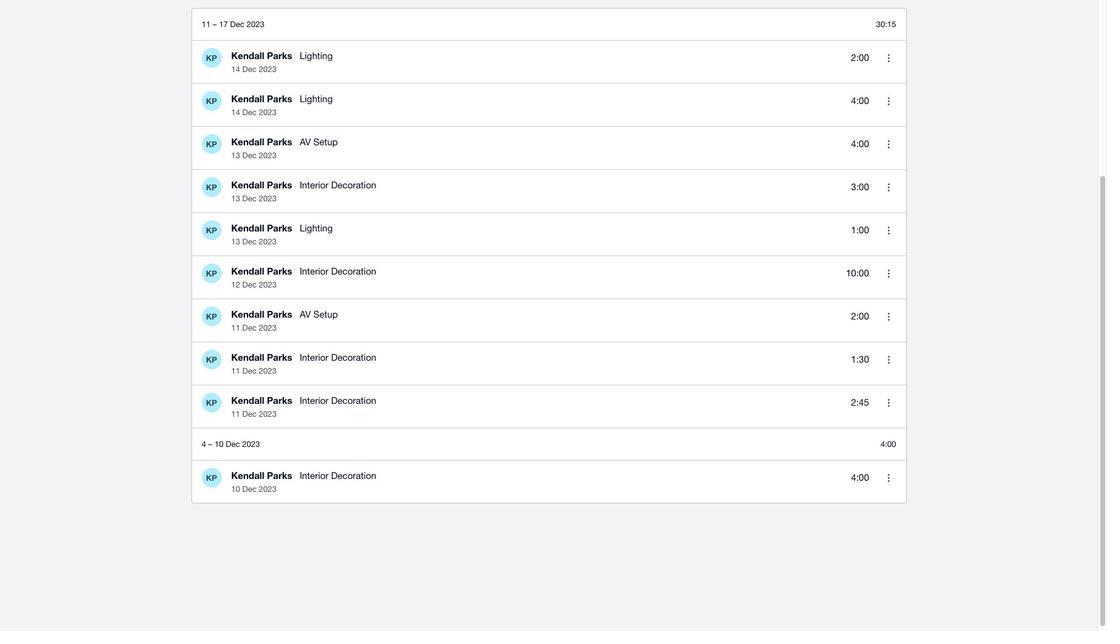 Task type: describe. For each thing, give the bounding box(es) containing it.
13 for av
[[231, 151, 240, 160]]

2 more options image from the top
[[877, 132, 901, 156]]

1 vertical spatial 10
[[231, 485, 240, 494]]

2 kendall parks from the top
[[231, 93, 292, 104]]

8 parks from the top
[[267, 352, 292, 363]]

1 more options image from the top
[[877, 46, 901, 70]]

11 dec 2023 for 2:45
[[231, 410, 277, 419]]

more options image for 4:00
[[877, 89, 901, 113]]

11 for 2:00
[[231, 323, 240, 333]]

6 more options image from the top
[[877, 466, 901, 490]]

10 parks from the top
[[267, 470, 292, 481]]

interior decoration for 2:45
[[300, 395, 376, 406]]

1 kendall from the top
[[231, 50, 264, 61]]

1 parks from the top
[[267, 50, 292, 61]]

more options image for 2:00
[[877, 304, 901, 329]]

12
[[231, 280, 240, 289]]

1 kp from the top
[[206, 53, 217, 63]]

11 dec 2023 for 1:30
[[231, 366, 277, 376]]

8 kendall parks from the top
[[231, 352, 292, 363]]

4 parks from the top
[[267, 179, 292, 190]]

9 kp from the top
[[206, 398, 217, 408]]

lighting for 4:00
[[300, 94, 333, 104]]

12 dec 2023
[[231, 280, 277, 289]]

7 parks from the top
[[267, 309, 292, 320]]

10 kendall from the top
[[231, 470, 264, 481]]

6 kp from the top
[[206, 269, 217, 278]]

5 more options image from the top
[[877, 390, 901, 415]]

av setup for 2:00
[[300, 309, 338, 320]]

11 dec 2023 for 2:00
[[231, 323, 277, 333]]

1 kendall parks from the top
[[231, 50, 292, 61]]

8 kp from the top
[[206, 355, 217, 365]]

3 kendall from the top
[[231, 136, 264, 147]]

6 kendall parks from the top
[[231, 265, 292, 277]]

9 kendall from the top
[[231, 395, 264, 406]]

3 kendall parks from the top
[[231, 136, 292, 147]]

9 parks from the top
[[267, 395, 292, 406]]

decoration for 10:00
[[331, 266, 376, 277]]

5 parks from the top
[[267, 222, 292, 233]]

13 dec 2023 for interior
[[231, 194, 277, 203]]

10 kendall parks from the top
[[231, 470, 292, 481]]

– for 11
[[213, 19, 217, 29]]

interior decoration for 10:00
[[300, 266, 376, 277]]

lighting for 2:00
[[300, 51, 333, 61]]

av for 2:00
[[300, 309, 311, 320]]

3 kp from the top
[[206, 139, 217, 149]]

2 parks from the top
[[267, 93, 292, 104]]

9 kendall parks from the top
[[231, 395, 292, 406]]

3 more options image from the top
[[877, 261, 901, 286]]

av setup for 4:00
[[300, 137, 338, 147]]

interior for 3:00
[[300, 180, 329, 190]]

7 kendall from the top
[[231, 309, 264, 320]]

10:00
[[846, 268, 869, 278]]

3:00
[[851, 181, 869, 192]]



Task type: locate. For each thing, give the bounding box(es) containing it.
30:15
[[876, 19, 896, 29]]

1 vertical spatial 11 dec 2023
[[231, 366, 277, 376]]

4 interior decoration from the top
[[300, 395, 376, 406]]

2 av setup from the top
[[300, 309, 338, 320]]

interior for 10:00
[[300, 266, 329, 277]]

0 vertical spatial av
[[300, 137, 311, 147]]

1 2:00 from the top
[[851, 52, 869, 63]]

setup for 4:00
[[313, 137, 338, 147]]

kendall
[[231, 50, 264, 61], [231, 93, 264, 104], [231, 136, 264, 147], [231, 179, 264, 190], [231, 222, 264, 233], [231, 265, 264, 277], [231, 309, 264, 320], [231, 352, 264, 363], [231, 395, 264, 406], [231, 470, 264, 481]]

2 interior from the top
[[300, 266, 329, 277]]

4 kendall parks from the top
[[231, 179, 292, 190]]

1 interior from the top
[[300, 180, 329, 190]]

2 2:00 from the top
[[851, 311, 869, 321]]

– right 4
[[208, 439, 212, 449]]

2 vertical spatial 13
[[231, 237, 240, 246]]

13 for interior
[[231, 194, 240, 203]]

2 interior decoration from the top
[[300, 266, 376, 277]]

2 av from the top
[[300, 309, 311, 320]]

1 vertical spatial 14
[[231, 108, 240, 117]]

2 13 from the top
[[231, 194, 240, 203]]

interior decoration for 4:00
[[300, 471, 376, 481]]

1 more options image from the top
[[877, 89, 901, 113]]

4:00 for interior decoration
[[851, 472, 869, 483]]

1 vertical spatial 13 dec 2023
[[231, 194, 277, 203]]

7 kp from the top
[[206, 312, 217, 321]]

5 kp from the top
[[206, 225, 217, 235]]

decoration for 4:00
[[331, 471, 376, 481]]

1 vertical spatial av setup
[[300, 309, 338, 320]]

more options image
[[877, 89, 901, 113], [877, 175, 901, 200], [877, 218, 901, 243], [877, 304, 901, 329]]

– for 4
[[208, 439, 212, 449]]

interior decoration
[[300, 180, 376, 190], [300, 266, 376, 277], [300, 352, 376, 363], [300, 395, 376, 406], [300, 471, 376, 481]]

0 horizontal spatial 10
[[215, 439, 224, 449]]

0 horizontal spatial –
[[208, 439, 212, 449]]

av setup
[[300, 137, 338, 147], [300, 309, 338, 320]]

4 kendall from the top
[[231, 179, 264, 190]]

3 interior from the top
[[300, 352, 329, 363]]

0 vertical spatial 13
[[231, 151, 240, 160]]

parks
[[267, 50, 292, 61], [267, 93, 292, 104], [267, 136, 292, 147], [267, 179, 292, 190], [267, 222, 292, 233], [267, 265, 292, 277], [267, 309, 292, 320], [267, 352, 292, 363], [267, 395, 292, 406], [267, 470, 292, 481]]

1 vertical spatial lighting
[[300, 94, 333, 104]]

14 for 4:00
[[231, 108, 240, 117]]

5 interior from the top
[[300, 471, 329, 481]]

10 dec 2023
[[231, 485, 277, 494]]

0 vertical spatial lighting
[[300, 51, 333, 61]]

5 kendall parks from the top
[[231, 222, 292, 233]]

more options image
[[877, 46, 901, 70], [877, 132, 901, 156], [877, 261, 901, 286], [877, 347, 901, 372], [877, 390, 901, 415], [877, 466, 901, 490]]

1 horizontal spatial 10
[[231, 485, 240, 494]]

2 kp from the top
[[206, 96, 217, 106]]

1:00
[[851, 224, 869, 235]]

3 decoration from the top
[[331, 352, 376, 363]]

0 vertical spatial setup
[[313, 137, 338, 147]]

1 vertical spatial 13
[[231, 194, 240, 203]]

1 14 from the top
[[231, 65, 240, 74]]

13 dec 2023
[[231, 151, 277, 160], [231, 194, 277, 203], [231, 237, 277, 246]]

1 av from the top
[[300, 137, 311, 147]]

2 setup from the top
[[313, 309, 338, 320]]

av for 4:00
[[300, 137, 311, 147]]

13
[[231, 151, 240, 160], [231, 194, 240, 203], [231, 237, 240, 246]]

decoration for 1:30
[[331, 352, 376, 363]]

1 vertical spatial –
[[208, 439, 212, 449]]

4 more options image from the top
[[877, 347, 901, 372]]

lighting
[[300, 51, 333, 61], [300, 94, 333, 104], [300, 223, 333, 233]]

10 kp from the top
[[206, 473, 217, 483]]

4:00
[[851, 95, 869, 106], [851, 138, 869, 149], [881, 439, 896, 449], [851, 472, 869, 483]]

3 11 dec 2023 from the top
[[231, 410, 277, 419]]

17
[[219, 19, 228, 29]]

1 11 dec 2023 from the top
[[231, 323, 277, 333]]

– left 17
[[213, 19, 217, 29]]

2 13 dec 2023 from the top
[[231, 194, 277, 203]]

1 lighting from the top
[[300, 51, 333, 61]]

3 interior decoration from the top
[[300, 352, 376, 363]]

4 – 10 dec 2023
[[202, 439, 260, 449]]

1:30
[[851, 354, 869, 364]]

11 – 17 dec 2023
[[202, 19, 264, 29]]

4 decoration from the top
[[331, 395, 376, 406]]

1 vertical spatial 2:00
[[851, 311, 869, 321]]

1 vertical spatial av
[[300, 309, 311, 320]]

4 interior from the top
[[300, 395, 329, 406]]

interior decoration for 3:00
[[300, 180, 376, 190]]

1 horizontal spatial –
[[213, 19, 217, 29]]

dec
[[230, 19, 244, 29], [242, 65, 257, 74], [242, 108, 257, 117], [242, 151, 257, 160], [242, 194, 257, 203], [242, 237, 257, 246], [242, 280, 257, 289], [242, 323, 257, 333], [242, 366, 257, 376], [242, 410, 257, 419], [226, 439, 240, 449], [242, 485, 257, 494]]

2:00 for lighting
[[851, 52, 869, 63]]

2 11 dec 2023 from the top
[[231, 366, 277, 376]]

0 vertical spatial 11 dec 2023
[[231, 323, 277, 333]]

14
[[231, 65, 240, 74], [231, 108, 240, 117]]

0 vertical spatial –
[[213, 19, 217, 29]]

1 av setup from the top
[[300, 137, 338, 147]]

more options image for 1:00
[[877, 218, 901, 243]]

0 vertical spatial 14 dec 2023
[[231, 65, 277, 74]]

setup
[[313, 137, 338, 147], [313, 309, 338, 320]]

interior decoration for 1:30
[[300, 352, 376, 363]]

0 vertical spatial 14
[[231, 65, 240, 74]]

–
[[213, 19, 217, 29], [208, 439, 212, 449]]

14 dec 2023 for 4:00
[[231, 108, 277, 117]]

more options image for 3:00
[[877, 175, 901, 200]]

2 14 from the top
[[231, 108, 240, 117]]

1 13 dec 2023 from the top
[[231, 151, 277, 160]]

4 more options image from the top
[[877, 304, 901, 329]]

interior for 1:30
[[300, 352, 329, 363]]

11 dec 2023
[[231, 323, 277, 333], [231, 366, 277, 376], [231, 410, 277, 419]]

5 decoration from the top
[[331, 471, 376, 481]]

kp
[[206, 53, 217, 63], [206, 96, 217, 106], [206, 139, 217, 149], [206, 182, 217, 192], [206, 225, 217, 235], [206, 269, 217, 278], [206, 312, 217, 321], [206, 355, 217, 365], [206, 398, 217, 408], [206, 473, 217, 483]]

lighting for 1:00
[[300, 223, 333, 233]]

4:00 for av setup
[[851, 138, 869, 149]]

1 13 from the top
[[231, 151, 240, 160]]

6 parks from the top
[[267, 265, 292, 277]]

2:45
[[851, 397, 869, 407]]

2 vertical spatial 13 dec 2023
[[231, 237, 277, 246]]

1 14 dec 2023 from the top
[[231, 65, 277, 74]]

decoration
[[331, 180, 376, 190], [331, 266, 376, 277], [331, 352, 376, 363], [331, 395, 376, 406], [331, 471, 376, 481]]

2:00 for av setup
[[851, 311, 869, 321]]

0 vertical spatial av setup
[[300, 137, 338, 147]]

11 for 2:45
[[231, 410, 240, 419]]

0 vertical spatial 10
[[215, 439, 224, 449]]

2 lighting from the top
[[300, 94, 333, 104]]

3 13 dec 2023 from the top
[[231, 237, 277, 246]]

10
[[215, 439, 224, 449], [231, 485, 240, 494]]

interior
[[300, 180, 329, 190], [300, 266, 329, 277], [300, 352, 329, 363], [300, 395, 329, 406], [300, 471, 329, 481]]

1 decoration from the top
[[331, 180, 376, 190]]

2 vertical spatial 11 dec 2023
[[231, 410, 277, 419]]

setup for 2:00
[[313, 309, 338, 320]]

8 kendall from the top
[[231, 352, 264, 363]]

2 14 dec 2023 from the top
[[231, 108, 277, 117]]

decoration for 2:45
[[331, 395, 376, 406]]

5 kendall from the top
[[231, 222, 264, 233]]

2 decoration from the top
[[331, 266, 376, 277]]

14 for 2:00
[[231, 65, 240, 74]]

0 vertical spatial 2:00
[[851, 52, 869, 63]]

3 parks from the top
[[267, 136, 292, 147]]

2:00
[[851, 52, 869, 63], [851, 311, 869, 321]]

3 13 from the top
[[231, 237, 240, 246]]

1 setup from the top
[[313, 137, 338, 147]]

0 vertical spatial 13 dec 2023
[[231, 151, 277, 160]]

1 vertical spatial 14 dec 2023
[[231, 108, 277, 117]]

av
[[300, 137, 311, 147], [300, 309, 311, 320]]

5 interior decoration from the top
[[300, 471, 376, 481]]

4 kp from the top
[[206, 182, 217, 192]]

3 lighting from the top
[[300, 223, 333, 233]]

2 kendall from the top
[[231, 93, 264, 104]]

decoration for 3:00
[[331, 180, 376, 190]]

6 kendall from the top
[[231, 265, 264, 277]]

kendall parks
[[231, 50, 292, 61], [231, 93, 292, 104], [231, 136, 292, 147], [231, 179, 292, 190], [231, 222, 292, 233], [231, 265, 292, 277], [231, 309, 292, 320], [231, 352, 292, 363], [231, 395, 292, 406], [231, 470, 292, 481]]

7 kendall parks from the top
[[231, 309, 292, 320]]

10 right 4
[[215, 439, 224, 449]]

4
[[202, 439, 206, 449]]

interior for 4:00
[[300, 471, 329, 481]]

4:00 for lighting
[[851, 95, 869, 106]]

2023
[[247, 19, 264, 29], [259, 65, 277, 74], [259, 108, 277, 117], [259, 151, 277, 160], [259, 194, 277, 203], [259, 237, 277, 246], [259, 280, 277, 289], [259, 323, 277, 333], [259, 366, 277, 376], [259, 410, 277, 419], [242, 439, 260, 449], [259, 485, 277, 494]]

3 more options image from the top
[[877, 218, 901, 243]]

1 interior decoration from the top
[[300, 180, 376, 190]]

interior for 2:45
[[300, 395, 329, 406]]

13 dec 2023 for av
[[231, 151, 277, 160]]

11
[[202, 19, 211, 29], [231, 323, 240, 333], [231, 366, 240, 376], [231, 410, 240, 419]]

14 dec 2023
[[231, 65, 277, 74], [231, 108, 277, 117]]

11 for 1:30
[[231, 366, 240, 376]]

14 dec 2023 for 2:00
[[231, 65, 277, 74]]

2 vertical spatial lighting
[[300, 223, 333, 233]]

1 vertical spatial setup
[[313, 309, 338, 320]]

10 down 4 – 10 dec 2023
[[231, 485, 240, 494]]

2 more options image from the top
[[877, 175, 901, 200]]



Task type: vqa. For each thing, say whether or not it's contained in the screenshot.


